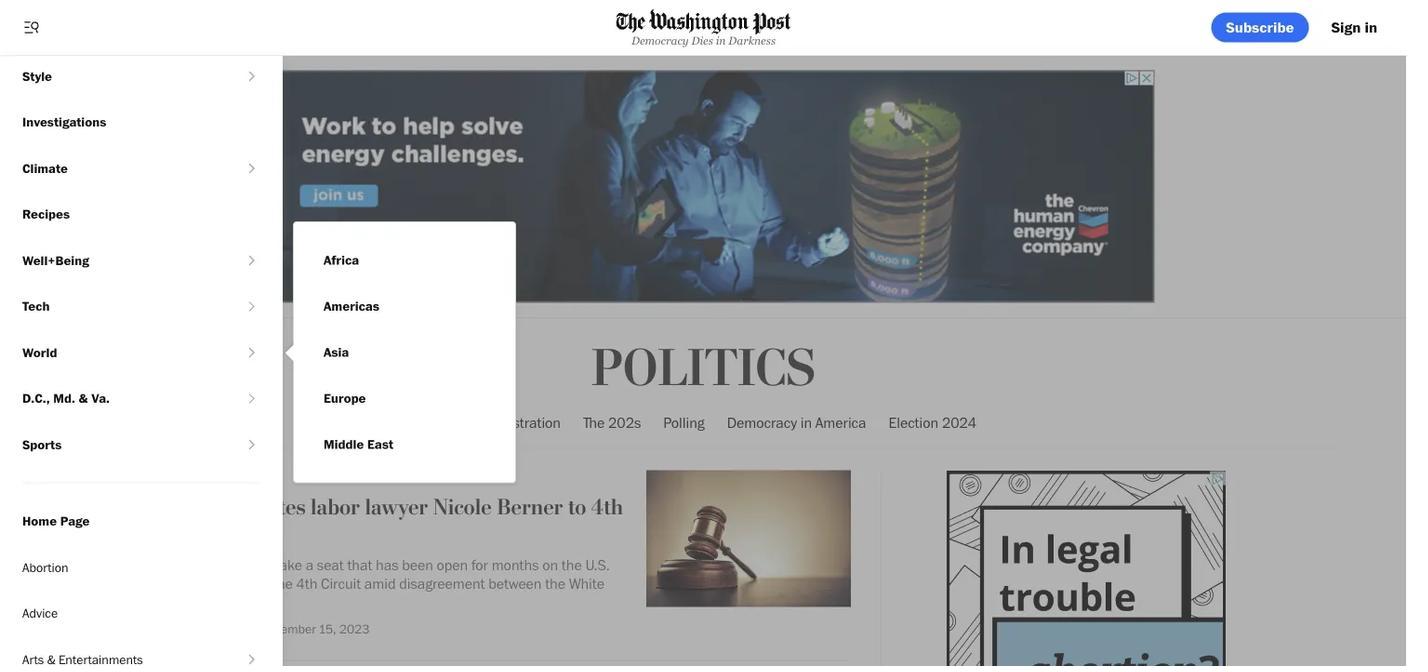 Task type: vqa. For each thing, say whether or not it's contained in the screenshot.
2nd Rachel Tashjian link from the top
no



Task type: describe. For each thing, give the bounding box(es) containing it.
the down on
[[545, 574, 566, 593]]

senate.
[[217, 593, 265, 611]]

circuit inside the biden nominates labor lawyer nicole berner to 4th circuit
[[147, 519, 210, 545]]

biden nominates labor lawyer nicole berner to 4th circuit
[[147, 494, 623, 545]]

open
[[437, 556, 468, 574]]

1 vertical spatial advertisement region
[[947, 471, 1226, 666]]

labor
[[311, 494, 360, 521]]

tech
[[22, 298, 50, 314]]

biden nominates labor lawyer nicole berner to 4th circuit link
[[147, 494, 632, 548]]

nicole inside nicole berner would take a seat that has been open for months on the u.s. court of appeals for the 4th circuit amid disagreement between the white house and senate.
[[147, 556, 186, 574]]

sign in
[[1332, 18, 1378, 36]]

democracy for democracy in america
[[727, 413, 797, 431]]

legal
[[147, 470, 180, 484]]

0 horizontal spatial in
[[716, 34, 726, 47]]

lawyer
[[365, 494, 428, 521]]

abortion
[[22, 559, 68, 575]]

0 vertical spatial for
[[472, 556, 488, 574]]

polling link
[[664, 398, 705, 447]]

style link
[[0, 53, 243, 99]]

page
[[60, 513, 90, 529]]

the 202s
[[583, 413, 641, 431]]

democracy in america link
[[727, 398, 867, 447]]

on
[[543, 556, 558, 574]]

biden for biden administration
[[431, 413, 467, 431]]

recipes link
[[0, 191, 283, 237]]

east
[[367, 436, 394, 452]]

sections navigation element
[[0, 53, 283, 666]]

europe link
[[309, 375, 381, 421]]

tagline, democracy dies in darkness element
[[616, 34, 791, 47]]

africa link
[[309, 237, 374, 283]]

d.c., md. & va. link
[[0, 375, 243, 421]]

subscribe link
[[1212, 13, 1310, 42]]

administration
[[470, 413, 561, 431]]

va.
[[91, 390, 110, 406]]

biden administration
[[431, 413, 561, 431]]

sports link
[[0, 421, 243, 468]]

investigations link
[[0, 99, 283, 145]]

nicole inside the biden nominates labor lawyer nicole berner to 4th circuit
[[433, 494, 492, 521]]

2023
[[339, 621, 370, 637]]

advice
[[22, 605, 58, 621]]

dialog containing africa
[[283, 221, 516, 483]]

home page link
[[0, 498, 283, 544]]

investigations
[[22, 114, 106, 130]]

the down take at bottom left
[[273, 574, 293, 593]]

well+being
[[22, 252, 89, 268]]

4th inside the biden nominates labor lawyer nicole berner to 4th circuit
[[592, 494, 623, 521]]

d.c., md. & va.
[[22, 390, 110, 406]]

world
[[22, 344, 57, 360]]

asia
[[324, 344, 349, 360]]

asia link
[[309, 329, 364, 375]]

americas
[[324, 298, 380, 314]]

nominates
[[207, 494, 306, 521]]

subscribe
[[1227, 18, 1295, 36]]

sports
[[22, 436, 62, 452]]

take
[[275, 556, 302, 574]]

between
[[489, 574, 542, 593]]

world link
[[0, 329, 243, 375]]

middle east link
[[309, 421, 408, 468]]

2024
[[942, 413, 977, 431]]

november 15, 2023
[[260, 621, 370, 637]]

disagreement
[[399, 574, 485, 593]]

democracy dies in darkness link
[[616, 9, 791, 47]]

in for sign in
[[1365, 18, 1378, 36]]

the
[[583, 413, 605, 431]]

15,
[[319, 621, 336, 637]]

democracy for democracy dies in darkness
[[632, 34, 689, 47]]

&
[[79, 390, 88, 406]]

house
[[147, 593, 186, 611]]

court
[[147, 574, 181, 593]]

berner inside the biden nominates labor lawyer nicole berner to 4th circuit
[[497, 494, 563, 521]]

november
[[260, 621, 316, 637]]



Task type: locate. For each thing, give the bounding box(es) containing it.
1 vertical spatial circuit
[[321, 574, 361, 593]]

1 horizontal spatial democracy
[[727, 413, 797, 431]]

0 vertical spatial 4th
[[592, 494, 623, 521]]

and
[[190, 593, 214, 611]]

nicole up court
[[147, 556, 186, 574]]

americas link
[[309, 283, 394, 329]]

1 vertical spatial biden
[[147, 494, 202, 521]]

sign
[[1332, 18, 1361, 36]]

in left the america
[[801, 413, 812, 431]]

0 vertical spatial nicole
[[433, 494, 492, 521]]

0 vertical spatial democracy
[[632, 34, 689, 47]]

democracy right polling
[[727, 413, 797, 431]]

0 horizontal spatial biden
[[147, 494, 202, 521]]

circuit inside nicole berner would take a seat that has been open for months on the u.s. court of appeals for the 4th circuit amid disagreement between the white house and senate.
[[321, 574, 361, 593]]

africa
[[324, 252, 359, 268]]

been
[[402, 556, 433, 574]]

dialog
[[283, 221, 516, 483]]

of
[[184, 574, 196, 593]]

style
[[22, 68, 52, 84]]

democracy left dies
[[632, 34, 689, 47]]

democracy inside democracy in america link
[[727, 413, 797, 431]]

tech link
[[0, 283, 243, 329]]

polling
[[664, 413, 705, 431]]

0 horizontal spatial circuit
[[147, 519, 210, 545]]

well+being link
[[0, 237, 243, 283]]

recipes
[[22, 206, 70, 222]]

election 2024
[[889, 413, 977, 431]]

0 vertical spatial biden
[[431, 413, 467, 431]]

advice link
[[0, 590, 283, 636]]

sign in link
[[1317, 13, 1393, 42]]

in right sign
[[1365, 18, 1378, 36]]

has
[[376, 556, 399, 574]]

2 horizontal spatial in
[[1365, 18, 1378, 36]]

advertisement region
[[253, 70, 1155, 303], [947, 471, 1226, 666]]

1 vertical spatial berner
[[189, 556, 231, 574]]

climate link
[[0, 145, 243, 191]]

0 horizontal spatial 4th
[[296, 574, 318, 593]]

1 horizontal spatial nicole
[[433, 494, 492, 521]]

berner left to
[[497, 494, 563, 521]]

amid
[[365, 574, 396, 593]]

election 2024 link
[[889, 398, 977, 447]]

the 202s link
[[583, 398, 641, 447]]

berner up appeals
[[189, 556, 231, 574]]

biden down "legal issues"
[[147, 494, 202, 521]]

berner
[[497, 494, 563, 521], [189, 556, 231, 574]]

circuit up of
[[147, 519, 210, 545]]

biden inside the biden nominates labor lawyer nicole berner to 4th circuit
[[147, 494, 202, 521]]

the washington post homepage. image
[[616, 9, 791, 35]]

circuit down seat
[[321, 574, 361, 593]]

0 horizontal spatial nicole
[[147, 556, 186, 574]]

in
[[1365, 18, 1378, 36], [716, 34, 726, 47], [801, 413, 812, 431]]

issues
[[183, 470, 221, 484]]

1 horizontal spatial 4th
[[592, 494, 623, 521]]

4th right to
[[592, 494, 623, 521]]

1 vertical spatial nicole
[[147, 556, 186, 574]]

md.
[[53, 390, 75, 406]]

0 horizontal spatial democracy
[[632, 34, 689, 47]]

a
[[306, 556, 314, 574]]

nicole
[[433, 494, 492, 521], [147, 556, 186, 574]]

dies
[[692, 34, 714, 47]]

america
[[816, 413, 867, 431]]

for right the open
[[472, 556, 488, 574]]

biden administration link
[[431, 398, 561, 447]]

biden left administration
[[431, 413, 467, 431]]

biden for biden nominates labor lawyer nicole berner to 4th circuit
[[147, 494, 202, 521]]

months
[[492, 556, 539, 574]]

search and browse sections image
[[22, 18, 41, 37]]

in for democracy in america
[[801, 413, 812, 431]]

1 vertical spatial 4th
[[296, 574, 318, 593]]

politics
[[592, 338, 816, 401]]

202s
[[608, 413, 641, 431]]

u.s.
[[586, 556, 610, 574]]

0 vertical spatial berner
[[497, 494, 563, 521]]

legal issues link
[[147, 470, 221, 484]]

seat
[[317, 556, 344, 574]]

d.c.,
[[22, 390, 50, 406]]

circuit
[[147, 519, 210, 545], [321, 574, 361, 593]]

election
[[889, 413, 939, 431]]

climate
[[22, 160, 68, 176]]

4th
[[592, 494, 623, 521], [296, 574, 318, 593]]

biden
[[431, 413, 467, 431], [147, 494, 202, 521]]

1 vertical spatial democracy
[[727, 413, 797, 431]]

europe
[[324, 390, 366, 406]]

democracy inside the "democracy dies in darkness" link
[[632, 34, 689, 47]]

1 vertical spatial for
[[252, 574, 269, 593]]

democracy
[[632, 34, 689, 47], [727, 413, 797, 431]]

for
[[472, 556, 488, 574], [252, 574, 269, 593]]

4th inside nicole berner would take a seat that has been open for months on the u.s. court of appeals for the 4th circuit amid disagreement between the white house and senate.
[[296, 574, 318, 593]]

1 horizontal spatial circuit
[[321, 574, 361, 593]]

for down would
[[252, 574, 269, 593]]

darkness
[[729, 34, 776, 47]]

nicole berner would take a seat that has been open for months on the u.s. court of appeals for the 4th circuit amid disagreement between the white house and senate.
[[147, 556, 610, 611]]

appeals
[[199, 574, 249, 593]]

would
[[235, 556, 272, 574]]

0 horizontal spatial berner
[[189, 556, 231, 574]]

nicole up the open
[[433, 494, 492, 521]]

middle east
[[324, 436, 394, 452]]

4th down a
[[296, 574, 318, 593]]

the
[[562, 556, 582, 574], [273, 574, 293, 593], [545, 574, 566, 593]]

the right on
[[562, 556, 582, 574]]

1 horizontal spatial in
[[801, 413, 812, 431]]

1 horizontal spatial for
[[472, 556, 488, 574]]

home page
[[22, 513, 90, 529]]

0 vertical spatial circuit
[[147, 519, 210, 545]]

legal issues
[[147, 470, 221, 484]]

white
[[569, 574, 605, 593]]

0 vertical spatial advertisement region
[[253, 70, 1155, 303]]

home
[[22, 513, 57, 529]]

to
[[568, 494, 586, 521]]

1 horizontal spatial biden
[[431, 413, 467, 431]]

democracy in america
[[727, 413, 867, 431]]

that
[[347, 556, 373, 574]]

0 horizontal spatial for
[[252, 574, 269, 593]]

abortion link
[[0, 544, 283, 590]]

1 horizontal spatial berner
[[497, 494, 563, 521]]

middle
[[324, 436, 364, 452]]

democracy dies in darkness
[[632, 34, 776, 47]]

politics link
[[592, 338, 816, 401]]

primary element
[[0, 0, 1408, 56]]

berner inside nicole berner would take a seat that has been open for months on the u.s. court of appeals for the 4th circuit amid disagreement between the white house and senate.
[[189, 556, 231, 574]]

in right dies
[[716, 34, 726, 47]]



